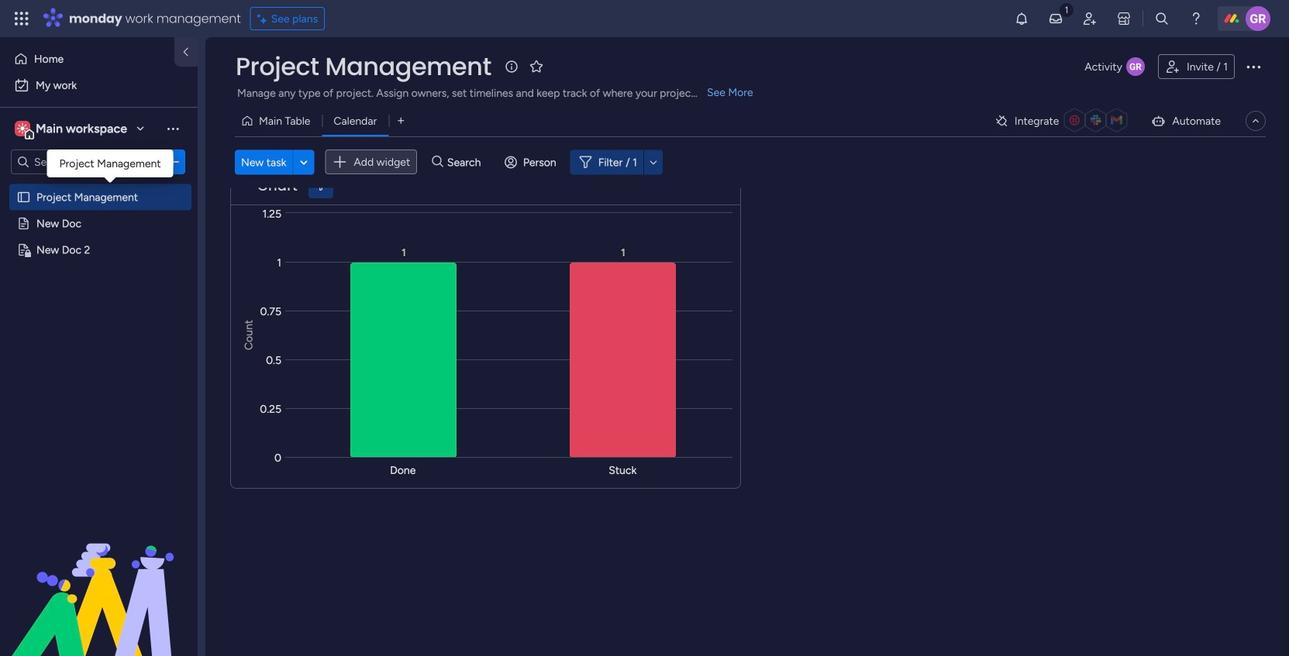 Task type: locate. For each thing, give the bounding box(es) containing it.
workspace image
[[15, 120, 30, 137]]

workspace options image
[[165, 121, 181, 136]]

1 vertical spatial public board image
[[16, 216, 31, 231]]

0 vertical spatial options image
[[1245, 57, 1263, 76]]

options image down workspace options icon
[[165, 154, 181, 170]]

0 horizontal spatial options image
[[165, 154, 181, 170]]

options image down greg robinson image
[[1245, 57, 1263, 76]]

monday marketplace image
[[1117, 11, 1132, 26]]

workspace selection element
[[15, 119, 130, 140]]

notifications image
[[1015, 11, 1030, 26]]

1 horizontal spatial options image
[[1245, 57, 1263, 76]]

options image
[[1245, 57, 1263, 76], [165, 154, 181, 170]]

None field
[[232, 50, 496, 83], [254, 176, 302, 196], [232, 50, 496, 83], [254, 176, 302, 196]]

greg robinson image
[[1246, 6, 1271, 31]]

1 vertical spatial option
[[9, 73, 188, 98]]

public board image
[[16, 190, 31, 205], [16, 216, 31, 231]]

1 image
[[1060, 1, 1074, 18]]

0 vertical spatial public board image
[[16, 190, 31, 205]]

see plans image
[[257, 10, 271, 27]]

list box
[[0, 181, 198, 473]]

search everything image
[[1155, 11, 1170, 26]]

option
[[9, 47, 165, 71], [9, 73, 188, 98], [0, 183, 198, 187]]

select product image
[[14, 11, 29, 26]]

2 vertical spatial option
[[0, 183, 198, 187]]

help image
[[1189, 11, 1205, 26]]

v2 search image
[[432, 154, 444, 171]]



Task type: vqa. For each thing, say whether or not it's contained in the screenshot.
Help icon
yes



Task type: describe. For each thing, give the bounding box(es) containing it.
add view image
[[398, 115, 404, 127]]

show board description image
[[502, 59, 521, 74]]

invite members image
[[1083, 11, 1098, 26]]

board activity image
[[1127, 57, 1146, 76]]

Search field
[[444, 151, 490, 173]]

1 vertical spatial options image
[[165, 154, 181, 170]]

private board image
[[16, 243, 31, 258]]

collapse board header image
[[1250, 115, 1263, 127]]

update feed image
[[1049, 11, 1064, 26]]

0 vertical spatial option
[[9, 47, 165, 71]]

2 public board image from the top
[[16, 216, 31, 231]]

1 public board image from the top
[[16, 190, 31, 205]]

Search in workspace field
[[33, 153, 130, 171]]

workspace image
[[17, 120, 28, 137]]

arrow down image
[[645, 153, 663, 172]]

lottie animation image
[[0, 500, 198, 657]]

angle down image
[[300, 156, 308, 168]]

add to favorites image
[[529, 59, 544, 74]]

dapulse drag handle 3 image
[[240, 181, 247, 192]]

lottie animation element
[[0, 500, 198, 657]]



